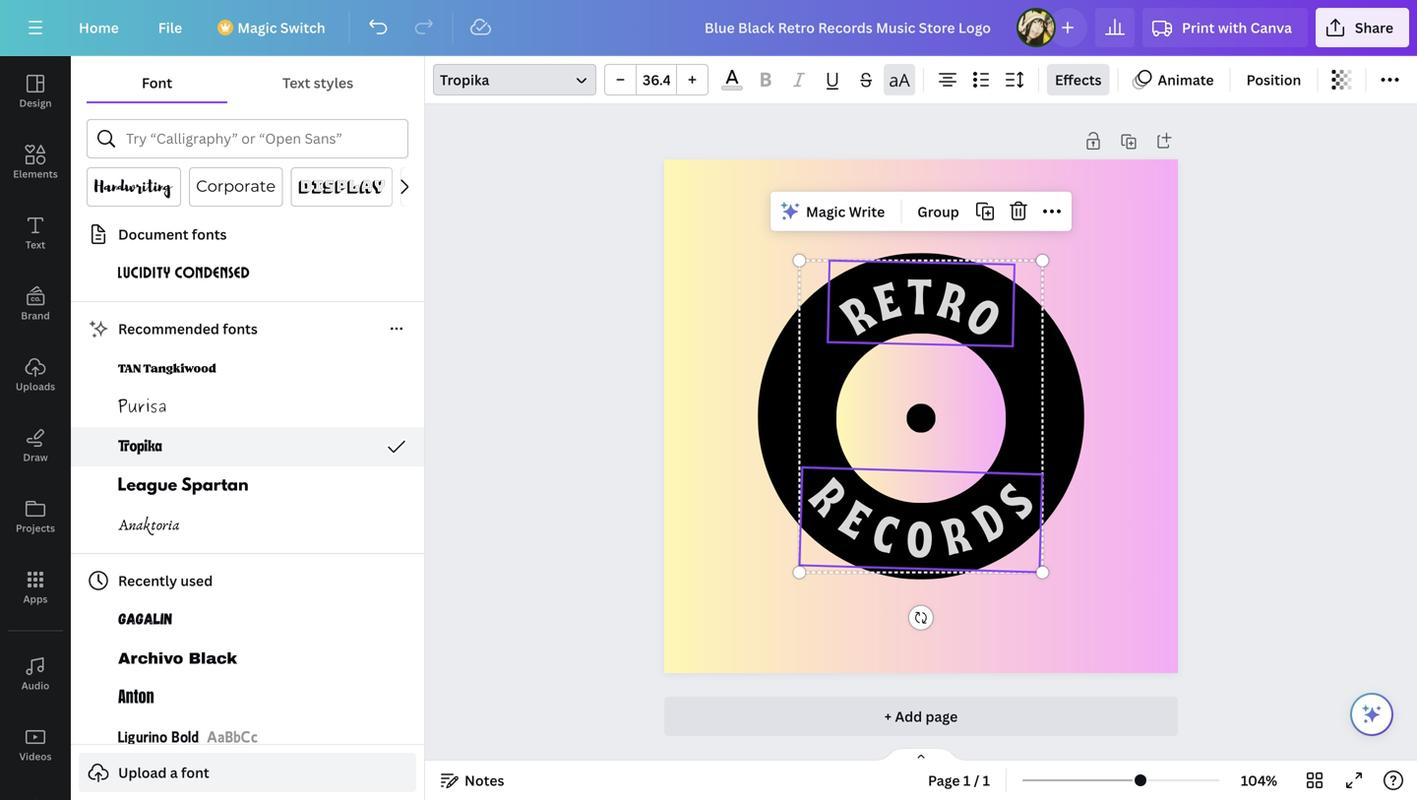 Task type: locate. For each thing, give the bounding box(es) containing it.
1 vertical spatial magic
[[806, 202, 846, 221]]

0 vertical spatial fonts
[[192, 225, 227, 244]]

o left d
[[906, 492, 934, 578]]

0 horizontal spatial magic
[[237, 18, 277, 37]]

side panel tab list
[[0, 56, 71, 800]]

file button
[[142, 8, 198, 47]]

0 vertical spatial e
[[864, 253, 909, 340]]

ligurino bold image
[[118, 726, 199, 750], [207, 726, 258, 750]]

o right t
[[952, 271, 1021, 355]]

1 horizontal spatial 1
[[983, 771, 990, 790]]

videos
[[19, 750, 52, 763]]

e
[[864, 253, 909, 340], [826, 474, 890, 558]]

switch
[[280, 18, 325, 37]]

1 left /
[[963, 771, 971, 790]]

#d9d9d9 image
[[722, 86, 743, 91]]

design
[[19, 96, 52, 110]]

draw
[[23, 451, 48, 464]]

text for text styles
[[283, 73, 310, 92]]

draw button
[[0, 410, 71, 481]]

anaktoria image
[[118, 514, 180, 537]]

print
[[1182, 18, 1215, 37]]

1 vertical spatial fonts
[[223, 319, 258, 338]]

fonts up lucidity condensed image
[[192, 225, 227, 244]]

/
[[974, 771, 980, 790]]

ligurino bold image up the upload a font button
[[207, 726, 258, 750]]

0 horizontal spatial 1
[[963, 771, 971, 790]]

1
[[963, 771, 971, 790], [983, 771, 990, 790]]

print with canva button
[[1143, 8, 1308, 47]]

0 vertical spatial o
[[952, 271, 1021, 355]]

1 right /
[[983, 771, 990, 790]]

c o r
[[864, 486, 978, 578]]

fonts for recommended fonts
[[223, 319, 258, 338]]

0 vertical spatial text
[[283, 73, 310, 92]]

design button
[[0, 56, 71, 127]]

1 horizontal spatial magic
[[806, 202, 846, 221]]

corporate image
[[197, 175, 275, 199]]

1 ligurino bold image from the left
[[118, 726, 199, 750]]

Try "Calligraphy" or "Open Sans" search field
[[126, 120, 396, 157]]

home
[[79, 18, 119, 37]]

d
[[956, 475, 1019, 560]]

fonts right recommended
[[223, 319, 258, 338]]

recommended
[[118, 319, 219, 338]]

tan tangkiwood image
[[118, 356, 217, 380]]

magic left switch at the left of page
[[237, 18, 277, 37]]

0 horizontal spatial o
[[906, 492, 934, 578]]

magic inside magic switch button
[[237, 18, 277, 37]]

e for e
[[826, 474, 890, 558]]

audio button
[[0, 639, 71, 710]]

text up brand button
[[25, 238, 45, 251]]

share button
[[1316, 8, 1410, 47]]

styles
[[314, 73, 353, 92]]

text styles
[[283, 73, 353, 92]]

recently
[[118, 571, 177, 590]]

magic inside magic write button
[[806, 202, 846, 221]]

canva
[[1251, 18, 1292, 37]]

1 vertical spatial e
[[826, 474, 890, 558]]

0 vertical spatial magic
[[237, 18, 277, 37]]

o
[[952, 271, 1021, 355], [906, 492, 934, 578]]

font
[[181, 763, 209, 782]]

position
[[1247, 70, 1302, 89]]

1 vertical spatial text
[[25, 238, 45, 251]]

apps
[[23, 593, 48, 606]]

document
[[118, 225, 189, 244]]

1 horizontal spatial ligurino bold image
[[207, 726, 258, 750]]

1 horizontal spatial text
[[283, 73, 310, 92]]

a
[[170, 763, 178, 782]]

print with canva
[[1182, 18, 1292, 37]]

magic for magic switch
[[237, 18, 277, 37]]

effects button
[[1047, 64, 1110, 95]]

tropika image
[[118, 435, 162, 459]]

magic left "write"
[[806, 202, 846, 221]]

e inside e t r
[[864, 253, 909, 340]]

magic switch
[[237, 18, 325, 37]]

+
[[885, 707, 892, 726]]

+ add page
[[885, 707, 958, 726]]

r
[[930, 253, 979, 342], [822, 268, 889, 353], [793, 456, 872, 532], [933, 487, 978, 575]]

text styles button
[[227, 64, 408, 101]]

group
[[604, 64, 709, 95]]

recommended fonts
[[118, 319, 258, 338]]

magic write
[[806, 202, 885, 221]]

animate button
[[1127, 64, 1222, 95]]

brand
[[21, 309, 50, 322]]

add
[[895, 707, 922, 726]]

fonts for document fonts
[[192, 225, 227, 244]]

0 horizontal spatial text
[[25, 238, 45, 251]]

text
[[283, 73, 310, 92], [25, 238, 45, 251]]

1 vertical spatial o
[[906, 492, 934, 578]]

display image
[[299, 175, 385, 199]]

c
[[864, 486, 910, 573]]

fonts
[[192, 225, 227, 244], [223, 319, 258, 338]]

upload a font button
[[79, 753, 416, 792]]

text inside side panel tab list
[[25, 238, 45, 251]]

ligurino bold image up upload a font on the left bottom of page
[[118, 726, 199, 750]]

magic for magic write
[[806, 202, 846, 221]]

text left the styles
[[283, 73, 310, 92]]

text button
[[0, 198, 71, 269]]

home link
[[63, 8, 135, 47]]

0 horizontal spatial ligurino bold image
[[118, 726, 199, 750]]

magic
[[237, 18, 277, 37], [806, 202, 846, 221]]

s
[[976, 461, 1050, 535]]

page
[[928, 771, 960, 790]]

page 1 / 1
[[928, 771, 990, 790]]



Task type: vqa. For each thing, say whether or not it's contained in the screenshot.
Curves
no



Task type: describe. For each thing, give the bounding box(es) containing it.
font button
[[87, 64, 227, 101]]

projects button
[[0, 481, 71, 552]]

gagalin image
[[118, 608, 172, 632]]

1 1 from the left
[[963, 771, 971, 790]]

videos button
[[0, 710, 71, 781]]

+ add page button
[[664, 697, 1178, 736]]

r inside c o r
[[933, 487, 978, 575]]

text for text
[[25, 238, 45, 251]]

main menu bar
[[0, 0, 1417, 56]]

file
[[158, 18, 182, 37]]

uploads button
[[0, 340, 71, 410]]

uploads
[[16, 380, 55, 393]]

e for e t r
[[864, 253, 909, 340]]

lucidity condensed image
[[118, 262, 250, 285]]

share
[[1355, 18, 1394, 37]]

write
[[849, 202, 885, 221]]

tropika
[[440, 70, 489, 89]]

upload a font
[[118, 763, 209, 782]]

apps button
[[0, 552, 71, 623]]

document fonts
[[118, 225, 227, 244]]

1 horizontal spatial o
[[952, 271, 1021, 355]]

o inside c o r
[[906, 492, 934, 578]]

animate
[[1158, 70, 1214, 89]]

recently used
[[118, 571, 213, 590]]

group button
[[910, 196, 967, 227]]

Design title text field
[[689, 8, 1009, 47]]

brand button
[[0, 269, 71, 340]]

notes button
[[433, 765, 512, 796]]

used
[[181, 571, 213, 590]]

magic switch button
[[206, 8, 341, 47]]

font
[[142, 73, 172, 92]]

anton image
[[118, 687, 155, 711]]

tropika button
[[433, 64, 596, 95]]

position button
[[1239, 64, 1309, 95]]

e t r
[[864, 250, 979, 342]]

show pages image
[[874, 747, 969, 763]]

handwriting image
[[94, 175, 173, 199]]

elements
[[13, 167, 58, 181]]

archivo black image
[[118, 648, 237, 671]]

r inside e t r
[[930, 253, 979, 342]]

2 ligurino bold image from the left
[[207, 726, 258, 750]]

elements button
[[0, 127, 71, 198]]

2 1 from the left
[[983, 771, 990, 790]]

projects
[[16, 522, 55, 535]]

– – number field
[[643, 70, 670, 89]]

purisa image
[[118, 396, 166, 419]]

magic write button
[[775, 196, 893, 227]]

upload
[[118, 763, 167, 782]]

t
[[907, 250, 932, 335]]

page
[[926, 707, 958, 726]]

group
[[918, 202, 960, 221]]

#d9d9d9 image
[[722, 86, 743, 91]]

effects
[[1055, 70, 1102, 89]]

104% button
[[1227, 765, 1291, 796]]

audio
[[21, 679, 50, 692]]

canva assistant image
[[1360, 703, 1384, 726]]

with
[[1218, 18, 1247, 37]]

league spartan image
[[118, 474, 248, 498]]

notes
[[465, 771, 504, 790]]

104%
[[1241, 771, 1278, 790]]



